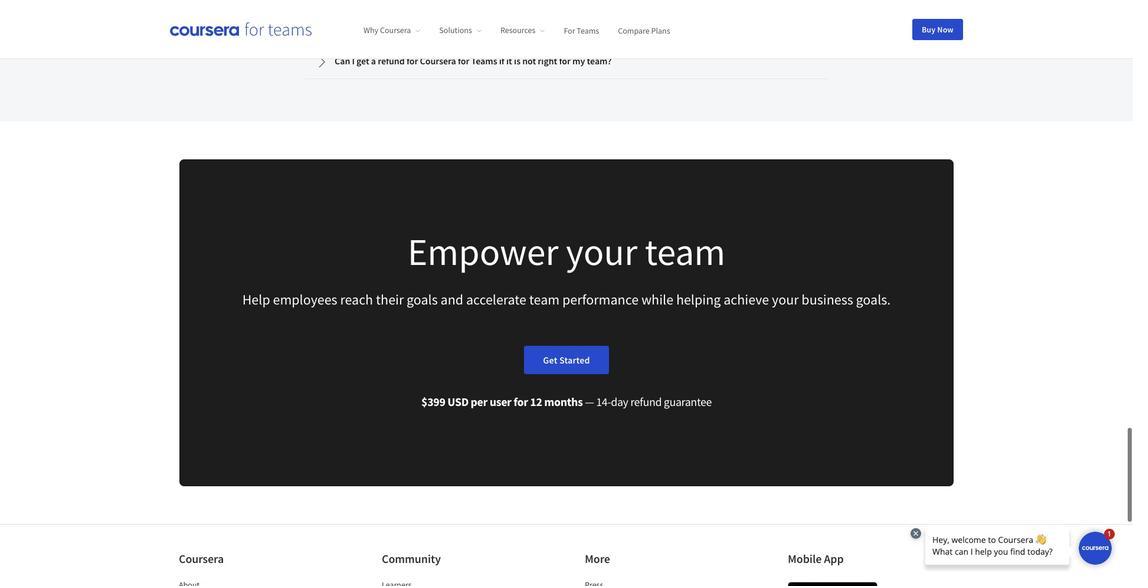 Task type: vqa. For each thing, say whether or not it's contained in the screenshot.
2021 to the top
no



Task type: locate. For each thing, give the bounding box(es) containing it.
buy now
[[922, 24, 954, 35]]

for down why coursera "link"
[[407, 55, 418, 66]]

refund
[[378, 55, 405, 66], [631, 394, 662, 409]]

for
[[564, 25, 576, 36]]

0 horizontal spatial coursera
[[179, 551, 224, 566]]

list item for coursera
[[179, 579, 279, 586]]

1 horizontal spatial teams
[[577, 25, 600, 36]]

more
[[585, 551, 611, 566]]

months
[[545, 394, 583, 409]]

empower
[[408, 228, 559, 275]]

mobile
[[788, 551, 822, 566]]

while
[[642, 290, 674, 309]]

teams
[[577, 25, 600, 36], [472, 55, 498, 66]]

0 horizontal spatial your
[[566, 228, 638, 275]]

it
[[507, 55, 513, 66]]

refund right day
[[631, 394, 662, 409]]

helping
[[677, 290, 721, 309]]

achieve
[[724, 290, 770, 309]]

1 horizontal spatial list item
[[382, 579, 483, 586]]

i
[[352, 55, 355, 66]]

0 horizontal spatial list item
[[179, 579, 279, 586]]

0 horizontal spatial team
[[530, 290, 560, 309]]

2 horizontal spatial coursera
[[420, 55, 456, 66]]

goals
[[407, 290, 438, 309]]

1 horizontal spatial your
[[773, 290, 799, 309]]

3 list item from the left
[[585, 579, 686, 586]]

team
[[645, 228, 726, 275], [530, 290, 560, 309]]

buy
[[922, 24, 936, 35]]

refund inside dropdown button
[[378, 55, 405, 66]]

refund right 'a'
[[378, 55, 405, 66]]

reach
[[340, 290, 373, 309]]

teams left if
[[472, 55, 498, 66]]

your right achieve
[[773, 290, 799, 309]]

2 list item from the left
[[382, 579, 483, 586]]

1 vertical spatial teams
[[472, 55, 498, 66]]

team?
[[587, 55, 612, 66]]

performance
[[563, 290, 639, 309]]

2 horizontal spatial list item
[[585, 579, 686, 586]]

teams right for
[[577, 25, 600, 36]]

team right accelerate
[[530, 290, 560, 309]]

list item for community
[[382, 579, 483, 586]]

1 vertical spatial refund
[[631, 394, 662, 409]]

mobile app
[[788, 551, 844, 566]]

a
[[371, 55, 376, 66]]

0 horizontal spatial refund
[[378, 55, 405, 66]]

0 vertical spatial coursera
[[380, 25, 411, 36]]

compare
[[618, 25, 650, 36]]

right
[[538, 55, 558, 66]]

solutions link
[[440, 25, 482, 36]]

get
[[544, 354, 558, 366]]

list item
[[179, 579, 279, 586], [382, 579, 483, 586], [585, 579, 686, 586]]

user
[[490, 394, 512, 409]]

list item for more
[[585, 579, 686, 586]]

started
[[560, 354, 590, 366]]

your
[[566, 228, 638, 275], [773, 290, 799, 309]]

app
[[825, 551, 844, 566]]

download on the app store image
[[788, 582, 878, 586]]

employees
[[273, 290, 338, 309]]

coursera inside can i get a refund for coursera for teams if it is not right for my team? dropdown button
[[420, 55, 456, 66]]

your up performance
[[566, 228, 638, 275]]

for
[[407, 55, 418, 66], [458, 55, 470, 66], [560, 55, 571, 66], [514, 394, 528, 409]]

for teams
[[564, 25, 600, 36]]

1 vertical spatial coursera
[[420, 55, 456, 66]]

1 horizontal spatial refund
[[631, 394, 662, 409]]

0 horizontal spatial teams
[[472, 55, 498, 66]]

can i get a refund for coursera for teams if it is not right for my team? button
[[307, 45, 827, 77]]

resources link
[[501, 25, 545, 36]]

team up helping
[[645, 228, 726, 275]]

get
[[357, 55, 370, 66]]

0 vertical spatial refund
[[378, 55, 405, 66]]

for left 12
[[514, 394, 528, 409]]

compare plans link
[[618, 25, 671, 36]]

coursera
[[380, 25, 411, 36], [420, 55, 456, 66], [179, 551, 224, 566]]

compare plans
[[618, 25, 671, 36]]

resources
[[501, 25, 536, 36]]

1 vertical spatial your
[[773, 290, 799, 309]]

0 vertical spatial your
[[566, 228, 638, 275]]

coursera for teams image
[[170, 22, 312, 36]]

empower your team
[[408, 228, 726, 275]]

1 horizontal spatial team
[[645, 228, 726, 275]]

goals.
[[857, 290, 891, 309]]

1 list item from the left
[[179, 579, 279, 586]]



Task type: describe. For each thing, give the bounding box(es) containing it.
can i get a refund for coursera for teams if it is not right for my team?
[[335, 55, 612, 66]]

if
[[499, 55, 505, 66]]

guarantee
[[664, 394, 712, 409]]

can
[[335, 55, 350, 66]]

now
[[938, 24, 954, 35]]

not
[[523, 55, 536, 66]]

help
[[243, 290, 270, 309]]

and
[[441, 290, 464, 309]]

$399
[[422, 394, 446, 409]]

per
[[471, 394, 488, 409]]

1 horizontal spatial coursera
[[380, 25, 411, 36]]

accelerate
[[467, 290, 527, 309]]

—
[[585, 394, 595, 409]]

plans
[[652, 25, 671, 36]]

their
[[376, 290, 404, 309]]

$399 usd per user for 12 months — 14-day refund guarantee
[[422, 394, 712, 409]]

usd
[[448, 394, 469, 409]]

buy now button
[[913, 19, 964, 40]]

for teams link
[[564, 25, 600, 36]]

is
[[514, 55, 521, 66]]

teams inside dropdown button
[[472, 55, 498, 66]]

solutions
[[440, 25, 472, 36]]

for left my
[[560, 55, 571, 66]]

business
[[802, 290, 854, 309]]

14-
[[597, 394, 611, 409]]

0 vertical spatial teams
[[577, 25, 600, 36]]

2 vertical spatial coursera
[[179, 551, 224, 566]]

why
[[364, 25, 379, 36]]

for down solutions link
[[458, 55, 470, 66]]

community
[[382, 551, 441, 566]]

get started
[[544, 354, 590, 366]]

my
[[573, 55, 586, 66]]

1 vertical spatial team
[[530, 290, 560, 309]]

get started link
[[525, 346, 609, 374]]

why coursera
[[364, 25, 411, 36]]

0 vertical spatial team
[[645, 228, 726, 275]]

why coursera link
[[364, 25, 421, 36]]

12
[[531, 394, 543, 409]]

help employees reach their goals and accelerate team performance while helping achieve your business goals.
[[243, 290, 891, 309]]

day
[[611, 394, 629, 409]]



